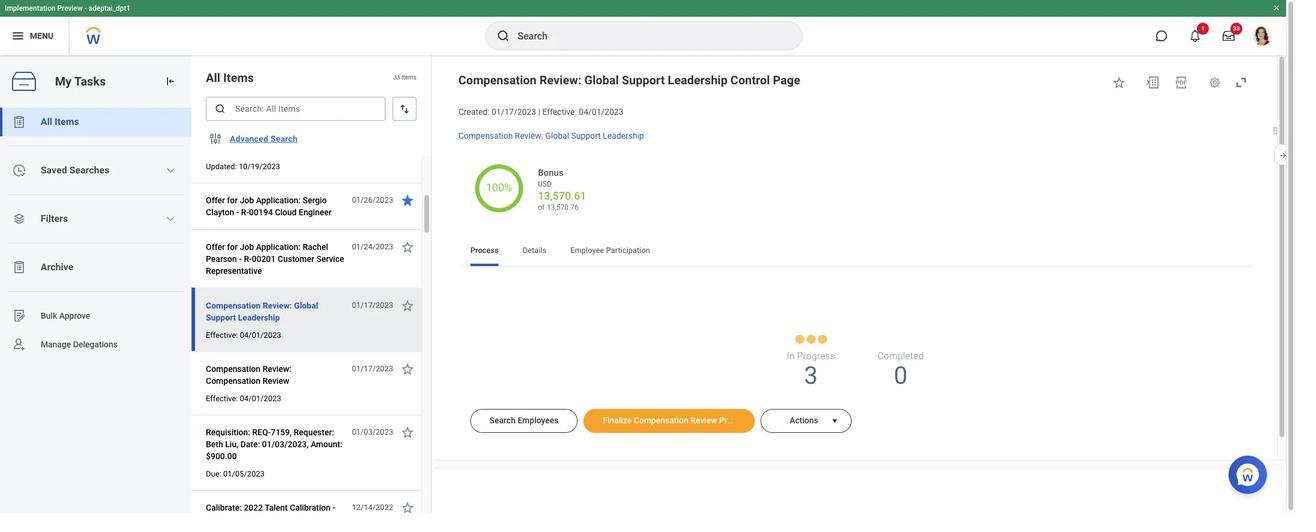 Task type: vqa. For each thing, say whether or not it's contained in the screenshot.
top all items
yes



Task type: describe. For each thing, give the bounding box(es) containing it.
star image for offer for job application: rachel pearson ‎- r-00201 customer service representative
[[400, 240, 415, 254]]

compensation review: compensation review button
[[206, 362, 345, 388]]

requester:
[[294, 428, 334, 437]]

saved
[[41, 165, 67, 176]]

representative
[[206, 266, 262, 276]]

10/19/2023
[[239, 162, 280, 171]]

effective: 04/01/2023 for review
[[206, 394, 281, 403]]

0 vertical spatial support
[[622, 73, 665, 87]]

notifications large image
[[1189, 30, 1201, 42]]

application: for cloud
[[256, 196, 301, 205]]

details
[[523, 246, 546, 255]]

100%
[[486, 181, 512, 194]]

filters
[[41, 213, 68, 224]]

review inside compensation review: compensation review
[[263, 376, 289, 386]]

liu,
[[225, 440, 238, 449]]

support inside compensation review: global support leadership
[[206, 313, 236, 323]]

delegations
[[73, 340, 118, 349]]

menu button
[[0, 17, 69, 55]]

job for 00201
[[240, 242, 254, 252]]

gear image
[[1209, 77, 1221, 89]]

offer for job application: sergio clayton ‎- r-00194 cloud engineer
[[206, 196, 332, 217]]

saved searches
[[41, 165, 109, 176]]

0 list item
[[856, 350, 946, 390]]

saved searches button
[[0, 156, 192, 185]]

01/03/2023,
[[262, 440, 309, 449]]

usd
[[538, 180, 552, 189]]

compensation review: compensation review
[[206, 364, 291, 386]]

for for pearson
[[227, 242, 238, 252]]

adeptai_dpt1
[[89, 4, 130, 13]]

1 horizontal spatial global
[[545, 131, 569, 140]]

actions button
[[761, 409, 828, 433]]

search employees
[[490, 416, 559, 425]]

archive button
[[0, 253, 192, 282]]

view printable version (pdf) image
[[1174, 75, 1189, 90]]

compensation inside compensation review: global support leadership
[[206, 301, 261, 311]]

requisition: req-7159, requester: beth liu, date: 01/03/2023, amount: $900.00
[[206, 428, 342, 461]]

01/17/2023 for compensation review: compensation review
[[352, 364, 393, 373]]

service
[[316, 254, 344, 264]]

04/01/2023 for global
[[240, 331, 281, 340]]

close environment banner image
[[1273, 4, 1280, 11]]

calibrate: 2022 talent calibration -
[[206, 503, 335, 513]]

engineer
[[299, 208, 332, 217]]

all items inside item list 'element'
[[206, 71, 254, 85]]

advanced search
[[230, 134, 298, 144]]

effective: up updated:
[[206, 145, 238, 154]]

offer for offer for job application: rachel pearson ‎- r-00201 customer service representative
[[206, 242, 225, 252]]

13,570.61
[[538, 189, 586, 202]]

customer
[[278, 254, 314, 264]]

justify image
[[11, 29, 25, 43]]

- inside "menu" "banner"
[[84, 4, 87, 13]]

bonus
[[538, 168, 563, 179]]

search employees button
[[470, 409, 578, 433]]

calibrate: 2022 talent calibration - button
[[206, 501, 345, 513]]

bulk approve
[[41, 311, 90, 321]]

requisition: req-7159, requester: beth liu, date: 01/03/2023, amount: $900.00 button
[[206, 425, 345, 464]]

date:
[[240, 440, 260, 449]]

req-
[[252, 428, 271, 437]]

01/24/2023
[[352, 242, 393, 251]]

item list element
[[192, 55, 432, 513]]

compensation review: global support leadership link
[[458, 129, 644, 140]]

0 vertical spatial 01/17/2023
[[492, 107, 536, 117]]

preview
[[57, 4, 83, 13]]

effective: 08/08/2023
[[206, 145, 281, 154]]

actions
[[790, 416, 818, 425]]

menu
[[30, 31, 53, 40]]

13,570.76
[[547, 203, 579, 212]]

calibrate:
[[206, 503, 242, 513]]

all inside button
[[41, 116, 52, 127]]

global inside compensation review: global support leadership
[[294, 301, 318, 311]]

review: up created: 01/17/2023 | effective: 04/01/2023
[[540, 73, 581, 87]]

talent
[[265, 503, 288, 513]]

cloud
[[275, 208, 297, 217]]

participation
[[606, 246, 650, 255]]

offer for offer for job application: sergio clayton ‎- r-00194 cloud engineer
[[206, 196, 225, 205]]

completed
[[877, 350, 924, 362]]

1 horizontal spatial compensation review: global support leadership
[[458, 131, 644, 140]]

clayton
[[206, 208, 234, 217]]

3 list item
[[766, 350, 856, 390]]

0 vertical spatial 04/01/2023
[[579, 107, 623, 117]]

sergio
[[303, 196, 327, 205]]

all inside item list 'element'
[[206, 71, 220, 85]]

review: inside compensation review: compensation review
[[263, 364, 291, 374]]

my
[[55, 74, 72, 88]]

process inside button
[[719, 416, 750, 425]]

manage
[[41, 340, 71, 349]]

33 items
[[393, 74, 417, 81]]

00201
[[252, 254, 276, 264]]

bulk
[[41, 311, 57, 321]]

searches
[[69, 165, 109, 176]]

$900.00
[[206, 452, 237, 461]]

configure image
[[208, 132, 223, 146]]

transformation import image
[[164, 75, 176, 87]]

33 for 33
[[1233, 25, 1240, 32]]

beth
[[206, 440, 223, 449]]

created:
[[458, 107, 490, 117]]

1 button
[[1182, 23, 1209, 49]]

review: inside compensation review: global support leadership link
[[515, 131, 543, 140]]

effective: 04/01/2023 for support
[[206, 331, 281, 340]]

chevron down image
[[166, 214, 176, 224]]

due: 01/05/2023
[[206, 470, 265, 479]]

01/17/2023 for compensation review: global support leadership
[[352, 301, 393, 310]]

created: 01/17/2023 | effective: 04/01/2023
[[458, 107, 623, 117]]

compensation review: global support leadership inside 'button'
[[206, 301, 318, 323]]

caret down image
[[828, 417, 842, 426]]

leadership inside compensation review: global support leadership
[[238, 313, 280, 323]]

effective: right |
[[542, 107, 577, 117]]

search inside search employees button
[[490, 416, 516, 425]]

my tasks
[[55, 74, 106, 88]]

fullscreen image
[[1234, 75, 1248, 90]]

perspective image
[[12, 212, 26, 226]]



Task type: locate. For each thing, give the bounding box(es) containing it.
‎- inside offer for job application: sergio clayton ‎- r-00194 cloud engineer
[[236, 208, 239, 217]]

1 vertical spatial application:
[[256, 242, 301, 252]]

2 application: from the top
[[256, 242, 301, 252]]

effective: up compensation review: compensation review
[[206, 331, 238, 340]]

2 horizontal spatial leadership
[[668, 73, 728, 87]]

1 vertical spatial star image
[[400, 362, 415, 376]]

0 vertical spatial review
[[263, 376, 289, 386]]

completed 0
[[877, 350, 924, 390]]

job
[[240, 196, 254, 205], [240, 242, 254, 252]]

2 effective: 04/01/2023 from the top
[[206, 394, 281, 403]]

0 vertical spatial 33
[[1233, 25, 1240, 32]]

job inside offer for job application: rachel pearson ‎- r-00201 customer service representative
[[240, 242, 254, 252]]

inbox large image
[[1223, 30, 1235, 42]]

1 horizontal spatial support
[[571, 131, 601, 140]]

review inside button
[[690, 416, 717, 425]]

items
[[402, 74, 417, 81]]

application:
[[256, 196, 301, 205], [256, 242, 301, 252]]

items inside button
[[55, 116, 79, 127]]

search image
[[496, 29, 510, 43]]

0 vertical spatial application:
[[256, 196, 301, 205]]

0 vertical spatial star image
[[400, 240, 415, 254]]

support down representative
[[206, 313, 236, 323]]

for up the clayton
[[227, 196, 238, 205]]

r- up representative
[[244, 254, 252, 264]]

all
[[206, 71, 220, 85], [41, 116, 52, 127]]

compensation inside finalize compensation review process button
[[634, 416, 688, 425]]

effective: 04/01/2023
[[206, 331, 281, 340], [206, 394, 281, 403]]

0 vertical spatial global
[[584, 73, 619, 87]]

star image for calibrate: 2022 talent calibration -
[[400, 501, 415, 513]]

-
[[84, 4, 87, 13], [333, 503, 335, 513]]

0 vertical spatial offer
[[206, 196, 225, 205]]

clock check image
[[12, 163, 26, 178]]

1
[[1201, 25, 1205, 32]]

filters button
[[0, 205, 192, 233]]

for up pearson
[[227, 242, 238, 252]]

2 vertical spatial star image
[[400, 501, 415, 513]]

1 vertical spatial effective: 04/01/2023
[[206, 394, 281, 403]]

0
[[894, 361, 908, 390]]

effective: up 'requisition:'
[[206, 394, 238, 403]]

compensation review: global support leadership
[[458, 131, 644, 140], [206, 301, 318, 323]]

00194
[[249, 208, 273, 217]]

leadership
[[668, 73, 728, 87], [603, 131, 644, 140], [238, 313, 280, 323]]

list
[[0, 108, 192, 359], [470, 276, 1241, 395]]

menu banner
[[0, 0, 1286, 55]]

1 vertical spatial search
[[490, 416, 516, 425]]

0 vertical spatial ‎-
[[236, 208, 239, 217]]

pearson
[[206, 254, 237, 264]]

all right clipboard image
[[41, 116, 52, 127]]

requisition:
[[206, 428, 250, 437]]

01/17/2023
[[492, 107, 536, 117], [352, 301, 393, 310], [352, 364, 393, 373]]

employees
[[518, 416, 559, 425]]

all items right clipboard image
[[41, 116, 79, 127]]

manage delegations link
[[0, 330, 192, 359]]

for inside offer for job application: sergio clayton ‎- r-00194 cloud engineer
[[227, 196, 238, 205]]

2022
[[244, 503, 263, 513]]

star image
[[400, 240, 415, 254], [400, 362, 415, 376], [400, 501, 415, 513]]

0 vertical spatial process
[[470, 246, 499, 255]]

0 vertical spatial effective: 04/01/2023
[[206, 331, 281, 340]]

0 vertical spatial all items
[[206, 71, 254, 85]]

process inside "tab list"
[[470, 246, 499, 255]]

all items up search image
[[206, 71, 254, 85]]

compensation review: global support leadership button
[[206, 299, 345, 325]]

calibration
[[290, 503, 331, 513]]

tab list containing process
[[458, 237, 1253, 266]]

3 group
[[766, 276, 856, 390]]

04/01/2023 down compensation review: global support leadership control page
[[579, 107, 623, 117]]

items inside item list 'element'
[[223, 71, 254, 85]]

1 horizontal spatial all
[[206, 71, 220, 85]]

1 horizontal spatial review
[[690, 416, 717, 425]]

updated: 10/19/2023
[[206, 162, 280, 171]]

application: up cloud
[[256, 196, 301, 205]]

0 horizontal spatial search
[[271, 134, 298, 144]]

1 vertical spatial items
[[55, 116, 79, 127]]

0 vertical spatial for
[[227, 196, 238, 205]]

‎- for clayton
[[236, 208, 239, 217]]

12/14/2022
[[352, 503, 393, 512]]

job up 00201
[[240, 242, 254, 252]]

rename image
[[12, 309, 26, 323]]

effective:
[[542, 107, 577, 117], [206, 145, 238, 154], [206, 331, 238, 340], [206, 394, 238, 403]]

1 horizontal spatial search
[[490, 416, 516, 425]]

advanced search button
[[225, 127, 302, 151]]

updated:
[[206, 162, 237, 171]]

r- inside offer for job application: rachel pearson ‎- r-00201 customer service representative
[[244, 254, 252, 264]]

0 horizontal spatial all
[[41, 116, 52, 127]]

in progress 3
[[787, 350, 835, 390]]

search left employees
[[490, 416, 516, 425]]

Search Workday  search field
[[518, 23, 777, 49]]

2 vertical spatial 04/01/2023
[[240, 394, 281, 403]]

3
[[804, 361, 818, 390]]

r-
[[241, 208, 249, 217], [244, 254, 252, 264]]

01/05/2023
[[223, 470, 265, 479]]

star image for effective: 04/01/2023
[[400, 299, 415, 313]]

for
[[227, 196, 238, 205], [227, 242, 238, 252]]

offer for job application: rachel pearson ‎- r-00201 customer service representative button
[[206, 240, 345, 278]]

list containing 3
[[470, 276, 1241, 395]]

chevron down image
[[166, 166, 176, 175]]

2 vertical spatial global
[[294, 301, 318, 311]]

7159,
[[271, 428, 292, 437]]

user plus image
[[12, 338, 26, 352]]

0 horizontal spatial process
[[470, 246, 499, 255]]

- right calibration on the bottom left of the page
[[333, 503, 335, 513]]

33 inside button
[[1233, 25, 1240, 32]]

1 for from the top
[[227, 196, 238, 205]]

1 vertical spatial 01/17/2023
[[352, 301, 393, 310]]

manage delegations
[[41, 340, 118, 349]]

sort image
[[399, 103, 411, 115]]

application: up 00201
[[256, 242, 301, 252]]

0 horizontal spatial support
[[206, 313, 236, 323]]

search inside advanced search button
[[271, 134, 298, 144]]

finalize compensation review process
[[603, 416, 750, 425]]

0 vertical spatial -
[[84, 4, 87, 13]]

offer inside offer for job application: sergio clayton ‎- r-00194 cloud engineer
[[206, 196, 225, 205]]

1 horizontal spatial items
[[223, 71, 254, 85]]

0 horizontal spatial compensation review: global support leadership
[[206, 301, 318, 323]]

finalize
[[603, 416, 632, 425]]

leadership down compensation review: global support leadership control page
[[603, 131, 644, 140]]

01/26/2023
[[352, 196, 393, 205]]

‎- inside offer for job application: rachel pearson ‎- r-00201 customer service representative
[[239, 254, 242, 264]]

offer inside offer for job application: rachel pearson ‎- r-00201 customer service representative
[[206, 242, 225, 252]]

job for 00194
[[240, 196, 254, 205]]

advanced
[[230, 134, 268, 144]]

archive
[[41, 262, 73, 273]]

1 vertical spatial all items
[[41, 116, 79, 127]]

‎-
[[236, 208, 239, 217], [239, 254, 242, 264]]

1 horizontal spatial all items
[[206, 71, 254, 85]]

2 for from the top
[[227, 242, 238, 252]]

2 star image from the top
[[400, 362, 415, 376]]

star image
[[1112, 75, 1126, 90], [400, 193, 415, 208], [400, 299, 415, 313], [400, 425, 415, 440]]

effective: 04/01/2023 down compensation review: global support leadership 'button'
[[206, 331, 281, 340]]

2 job from the top
[[240, 242, 254, 252]]

0 vertical spatial leadership
[[668, 73, 728, 87]]

- inside calibrate: 2022 talent calibration -
[[333, 503, 335, 513]]

bonus usd 13,570.61 of 13,570.76
[[538, 168, 586, 212]]

0 horizontal spatial 33
[[393, 74, 400, 81]]

2 vertical spatial support
[[206, 313, 236, 323]]

approve
[[59, 311, 90, 321]]

1 vertical spatial ‎-
[[239, 254, 242, 264]]

1 horizontal spatial -
[[333, 503, 335, 513]]

33 inside item list 'element'
[[393, 74, 400, 81]]

page
[[773, 73, 800, 87]]

job up 00194
[[240, 196, 254, 205]]

0 vertical spatial r-
[[241, 208, 249, 217]]

33 left items
[[393, 74, 400, 81]]

1 vertical spatial process
[[719, 416, 750, 425]]

review:
[[540, 73, 581, 87], [515, 131, 543, 140], [263, 301, 292, 311], [263, 364, 291, 374]]

1 job from the top
[[240, 196, 254, 205]]

0 vertical spatial items
[[223, 71, 254, 85]]

all items
[[206, 71, 254, 85], [41, 116, 79, 127]]

1 horizontal spatial process
[[719, 416, 750, 425]]

r- for 00194
[[241, 208, 249, 217]]

2 vertical spatial 01/17/2023
[[352, 364, 393, 373]]

0 horizontal spatial -
[[84, 4, 87, 13]]

offer up the clayton
[[206, 196, 225, 205]]

profile logan mcneil image
[[1253, 26, 1272, 48]]

|
[[538, 107, 540, 117]]

of
[[538, 203, 545, 212]]

1 vertical spatial all
[[41, 116, 52, 127]]

0 vertical spatial job
[[240, 196, 254, 205]]

1 vertical spatial support
[[571, 131, 601, 140]]

0 horizontal spatial global
[[294, 301, 318, 311]]

amount:
[[311, 440, 342, 449]]

job inside offer for job application: sergio clayton ‎- r-00194 cloud engineer
[[240, 196, 254, 205]]

application: inside offer for job application: sergio clayton ‎- r-00194 cloud engineer
[[256, 196, 301, 205]]

2 horizontal spatial support
[[622, 73, 665, 87]]

items up search image
[[223, 71, 254, 85]]

1 vertical spatial offer
[[206, 242, 225, 252]]

clipboard image
[[12, 115, 26, 129]]

Search: All Items text field
[[206, 97, 385, 121]]

0 horizontal spatial list
[[0, 108, 192, 359]]

‎- up representative
[[239, 254, 242, 264]]

application: inside offer for job application: rachel pearson ‎- r-00201 customer service representative
[[256, 242, 301, 252]]

for for clayton
[[227, 196, 238, 205]]

finalize compensation review process button
[[584, 409, 755, 433]]

1 vertical spatial 04/01/2023
[[240, 331, 281, 340]]

04/01/2023 down compensation review: global support leadership 'button'
[[240, 331, 281, 340]]

1 vertical spatial -
[[333, 503, 335, 513]]

33 for 33 items
[[393, 74, 400, 81]]

1 vertical spatial for
[[227, 242, 238, 252]]

‎- for pearson
[[239, 254, 242, 264]]

leadership left control
[[668, 73, 728, 87]]

1 star image from the top
[[400, 240, 415, 254]]

for inside offer for job application: rachel pearson ‎- r-00201 customer service representative
[[227, 242, 238, 252]]

list containing all items
[[0, 108, 192, 359]]

1 offer from the top
[[206, 196, 225, 205]]

1 horizontal spatial list
[[470, 276, 1241, 395]]

review: down |
[[515, 131, 543, 140]]

04/01/2023 for compensation
[[240, 394, 281, 403]]

r- inside offer for job application: sergio clayton ‎- r-00194 cloud engineer
[[241, 208, 249, 217]]

2 vertical spatial leadership
[[238, 313, 280, 323]]

control
[[730, 73, 770, 87]]

1 effective: 04/01/2023 from the top
[[206, 331, 281, 340]]

review: down compensation review: global support leadership 'button'
[[263, 364, 291, 374]]

0 vertical spatial all
[[206, 71, 220, 85]]

r- right the clayton
[[241, 208, 249, 217]]

review: inside compensation review: global support leadership
[[263, 301, 292, 311]]

0 horizontal spatial leadership
[[238, 313, 280, 323]]

0 horizontal spatial review
[[263, 376, 289, 386]]

1 vertical spatial global
[[545, 131, 569, 140]]

1 vertical spatial compensation review: global support leadership
[[206, 301, 318, 323]]

2 offer from the top
[[206, 242, 225, 252]]

tasks
[[74, 74, 106, 88]]

due:
[[206, 470, 221, 479]]

08/08/2023
[[240, 145, 281, 154]]

export to excel image
[[1145, 75, 1160, 90]]

3 star image from the top
[[400, 501, 415, 513]]

1 vertical spatial 33
[[393, 74, 400, 81]]

01/03/2023
[[352, 428, 393, 437]]

1 vertical spatial review
[[690, 416, 717, 425]]

1 horizontal spatial leadership
[[603, 131, 644, 140]]

my tasks element
[[0, 55, 192, 513]]

support down created: 01/17/2023 | effective: 04/01/2023
[[571, 131, 601, 140]]

compensation review: global support leadership down representative
[[206, 301, 318, 323]]

tab list
[[458, 237, 1253, 266]]

33 button
[[1215, 23, 1242, 49]]

process
[[470, 246, 499, 255], [719, 416, 750, 425]]

clipboard image
[[12, 260, 26, 275]]

compensation inside compensation review: global support leadership link
[[458, 131, 513, 140]]

1 vertical spatial job
[[240, 242, 254, 252]]

33 left "profile logan mcneil" icon at top right
[[1233, 25, 1240, 32]]

all items button
[[0, 108, 192, 136]]

- right preview at the top of the page
[[84, 4, 87, 13]]

offer up pearson
[[206, 242, 225, 252]]

r- for 00201
[[244, 254, 252, 264]]

1 vertical spatial r-
[[244, 254, 252, 264]]

0 vertical spatial compensation review: global support leadership
[[458, 131, 644, 140]]

0 horizontal spatial all items
[[41, 116, 79, 127]]

star image for 01/26/2023
[[400, 193, 415, 208]]

0 horizontal spatial items
[[55, 116, 79, 127]]

all up search image
[[206, 71, 220, 85]]

1 vertical spatial leadership
[[603, 131, 644, 140]]

0 vertical spatial search
[[271, 134, 298, 144]]

implementation preview -   adeptai_dpt1
[[5, 4, 130, 13]]

employee participation
[[570, 246, 650, 255]]

all items inside button
[[41, 116, 79, 127]]

04/01/2023 down compensation review: compensation review
[[240, 394, 281, 403]]

search up 08/08/2023
[[271, 134, 298, 144]]

support down search workday search box
[[622, 73, 665, 87]]

1 application: from the top
[[256, 196, 301, 205]]

in
[[787, 350, 795, 362]]

rachel
[[303, 242, 328, 252]]

compensation
[[458, 73, 537, 87], [458, 131, 513, 140], [206, 301, 261, 311], [206, 364, 260, 374], [206, 376, 260, 386], [634, 416, 688, 425]]

effective: 04/01/2023 down compensation review: compensation review
[[206, 394, 281, 403]]

compensation review: global support leadership down created: 01/17/2023 | effective: 04/01/2023
[[458, 131, 644, 140]]

application: for customer
[[256, 242, 301, 252]]

leadership down representative
[[238, 313, 280, 323]]

1 horizontal spatial 33
[[1233, 25, 1240, 32]]

progress
[[797, 350, 835, 362]]

items down "my"
[[55, 116, 79, 127]]

search
[[271, 134, 298, 144], [490, 416, 516, 425]]

star image for due: 01/05/2023
[[400, 425, 415, 440]]

‎- right the clayton
[[236, 208, 239, 217]]

2 horizontal spatial global
[[584, 73, 619, 87]]

search image
[[214, 103, 226, 115]]

review: down offer for job application: rachel pearson ‎- r-00201 customer service representative button in the left of the page
[[263, 301, 292, 311]]

bulk approve link
[[0, 302, 192, 330]]



